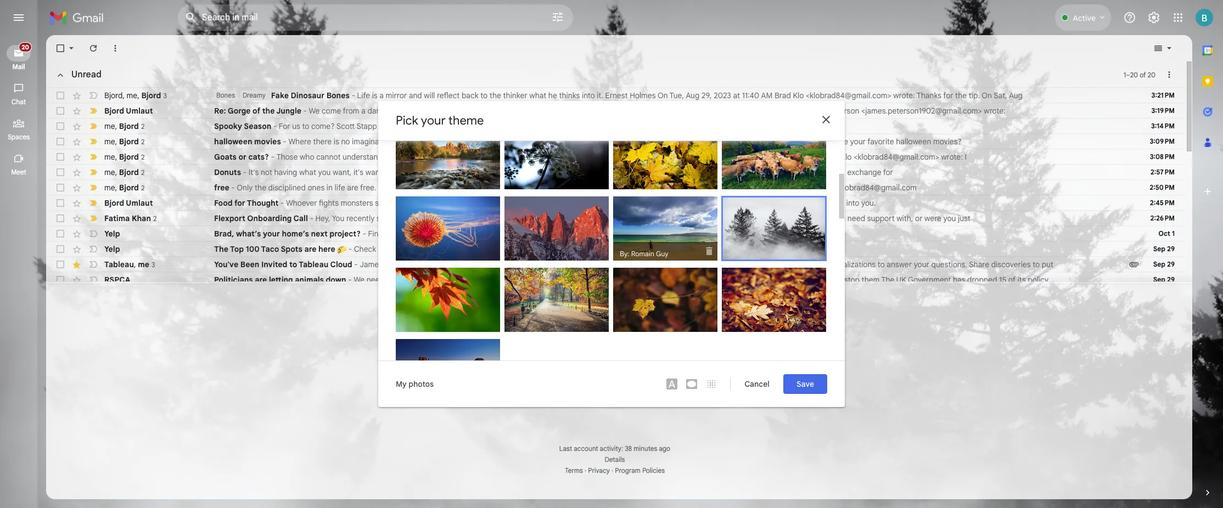 Task type: locate. For each thing, give the bounding box(es) containing it.
you've
[[414, 167, 436, 177]]

fatima khan 2
[[104, 213, 157, 223]]

main content
[[46, 35, 1192, 508]]

what down how
[[395, 167, 412, 177]]

pm right the 4:19
[[809, 152, 820, 162]]

1 horizontal spatial can
[[812, 275, 825, 285]]

0 vertical spatial will
[[424, 91, 435, 100]]

down down customize
[[770, 275, 789, 285]]

1 vertical spatial i
[[745, 167, 747, 177]]

cats?
[[248, 152, 269, 162]]

halloween movies - where there is no imagination there is no horror. arthur conan doyle on tue, sep 12, 2023 at 2:50 pm brad klo <klobrad84@gmail.com> wrote: hey guys what are your favorite halloween movies?
[[214, 137, 962, 147]]

1 horizontal spatial with
[[651, 260, 666, 270]]

he
[[548, 91, 557, 100], [498, 198, 507, 208]]

1 just from the left
[[568, 214, 581, 223]]

2023 right 29,
[[714, 91, 731, 100]]

tue, down ready??
[[723, 152, 737, 162]]

0 horizontal spatial need
[[367, 275, 384, 285]]

1 important according to google magic. switch from the top
[[88, 198, 99, 209]]

eliud
[[636, 183, 653, 193]]

by: terry yarbrough option
[[722, 125, 826, 198]]

0 horizontal spatial ·
[[585, 467, 586, 475]]

2 important according to google magic. switch from the top
[[88, 213, 99, 224]]

bones
[[326, 91, 350, 100], [216, 91, 235, 99]]

i
[[965, 152, 967, 162], [745, 167, 747, 177], [564, 214, 566, 223]]

2 letting from the left
[[718, 275, 740, 285]]

2 for donuts
[[141, 168, 145, 176]]

privacy
[[588, 467, 610, 475]]

2 sep 29 from the top
[[1153, 260, 1175, 268]]

project?
[[330, 229, 361, 239]]

call
[[293, 214, 308, 223]]

1 animals from the left
[[295, 275, 324, 285]]

3 29 from the top
[[1167, 276, 1175, 284]]

3 sep 29 from the top
[[1153, 276, 1175, 284]]

2 29 from the top
[[1167, 260, 1175, 268]]

imagination
[[352, 137, 392, 147]]

3 inside tableau , me 3
[[151, 260, 155, 269]]

2 we from the left
[[507, 106, 517, 116]]

- right free
[[231, 183, 235, 193]]

1 horizontal spatial we
[[507, 106, 517, 116]]

me for halloween movies
[[104, 136, 115, 146]]

were
[[676, 214, 693, 223], [924, 214, 941, 223]]

2 halloween from the left
[[896, 137, 931, 147]]

2
[[141, 122, 145, 130], [141, 138, 145, 146], [141, 153, 145, 161], [141, 168, 145, 176], [141, 184, 145, 192], [153, 214, 157, 223]]

help down animals
[[404, 275, 419, 285]]

your
[[462, 275, 477, 285]]

policies
[[642, 467, 665, 475]]

0 vertical spatial 15
[[999, 275, 1006, 285]]

romain up it
[[414, 188, 437, 197]]

with up donate
[[651, 260, 666, 270]]

1 sep 29 from the top
[[1153, 245, 1175, 253]]

the left uk
[[881, 275, 894, 285]]

1 umlaut from the top
[[126, 106, 153, 116]]

are left here
[[304, 244, 316, 254]]

- right cloud at the bottom of page
[[354, 260, 358, 270]]

in
[[436, 106, 442, 116], [839, 167, 845, 177], [327, 183, 333, 193], [446, 198, 452, 208], [552, 244, 558, 254]]

activity:
[[600, 445, 623, 453]]

row containing tableau
[[46, 257, 1184, 272]]

1 horizontal spatial aug
[[1009, 91, 1023, 100]]

bones up re:
[[216, 91, 235, 99]]

tab list
[[1192, 35, 1223, 469]]

by: grzegorz głowaty down no
[[511, 330, 579, 339]]

3 important mainly because it was sent directly to you. switch from the top
[[88, 136, 99, 147]]

bjord umlaut for re: gorge of the jungle
[[104, 106, 153, 116]]

top
[[230, 244, 244, 254]]

1 horizontal spatial gb
[[613, 359, 624, 369]]

, for spooky season - for us to come? scott stapp is that you? on tue, sep 12, 2023 at 1:38 pm brad klo <klobrad84@gmail.com> wrote: are you ready??
[[115, 121, 117, 131]]

0 horizontal spatial letting
[[269, 275, 293, 285]]

1 horizontal spatial halloween
[[896, 137, 931, 147]]

klo up the friedrich
[[660, 137, 671, 147]]

actions
[[479, 275, 505, 285]]

3 ͏͏ from the left
[[669, 244, 671, 254]]

umlaut for re: gorge of the jungle - we come from a dark abyss, we end in a dark abyss, and we call the luminous interval life. nikos kazantzakis on mon, sep 11, 2023 at 10:24 am james peterson <james.peterson1902@gmail.com> wrote:
[[126, 106, 153, 116]]

1 horizontal spatial gaze
[[809, 198, 826, 208]]

politicians down you've
[[214, 275, 253, 285]]

1 horizontal spatial put
[[1042, 260, 1054, 270]]

yelp for the top 100 taco spots are here
[[104, 244, 120, 254]]

1 vertical spatial yelp
[[104, 244, 120, 254]]

2 important mainly because it was sent directly to you. switch from the top
[[88, 121, 99, 132]]

row up 'passions.'
[[46, 165, 1184, 180]]

row down cucamonga
[[46, 257, 1184, 272]]

you
[[332, 214, 344, 223]]

just
[[568, 214, 581, 223], [958, 214, 970, 223]]

important according to google magic. switch
[[88, 198, 99, 209], [88, 213, 99, 224]]

1 dark from the left
[[367, 106, 383, 116]]

1 horizontal spatial dark
[[451, 106, 466, 116]]

1 horizontal spatial them
[[862, 275, 880, 285]]

1 horizontal spatial hey
[[784, 137, 798, 147]]

1 horizontal spatial am
[[791, 106, 802, 116]]

with
[[515, 229, 529, 239], [651, 260, 666, 270]]

by: romain guy option
[[396, 125, 500, 198], [613, 197, 717, 261], [396, 268, 500, 340]]

2 gb from the left
[[613, 359, 624, 369]]

visualizations
[[829, 260, 876, 270]]

debate.
[[613, 152, 639, 162]]

2 me , bjord 2 from the top
[[104, 136, 145, 146]]

rspca
[[104, 275, 130, 285], [614, 275, 639, 285]]

11,
[[732, 106, 740, 116]]

0 horizontal spatial were
[[676, 214, 693, 223]]

for right thanks
[[943, 91, 953, 100]]

me , bjord 2 for donuts
[[104, 167, 145, 177]]

spaces heading
[[0, 133, 37, 142]]

you
[[688, 121, 700, 131], [318, 167, 331, 177], [385, 183, 398, 193], [463, 183, 475, 193], [632, 198, 645, 208], [662, 214, 675, 223], [833, 214, 846, 223], [943, 214, 956, 223], [457, 260, 469, 270], [798, 275, 810, 285]]

pick your theme alert dialog
[[378, 101, 845, 407]]

help
[[404, 275, 419, 285], [827, 275, 842, 285]]

4 not important switch from the top
[[88, 259, 99, 270]]

1 vertical spatial we
[[354, 275, 365, 285]]

are up process
[[477, 183, 489, 193]]

come?
[[311, 121, 335, 131]]

wed,
[[466, 167, 483, 177], [702, 183, 719, 193]]

4 important mainly because it was sent directly to you. switch from the top
[[88, 152, 99, 162]]

join
[[480, 260, 493, 270]]

there
[[313, 137, 332, 147], [394, 137, 413, 147], [743, 214, 762, 223]]

1 vertical spatial guy
[[656, 250, 669, 258]]

1 horizontal spatial wed,
[[702, 183, 719, 193]]

1 horizontal spatial need
[[848, 214, 865, 223]]

no conversations selected
[[562, 311, 668, 322]]

0 horizontal spatial that
[[386, 121, 401, 131]]

not important switch
[[88, 90, 99, 101], [88, 228, 99, 239], [88, 244, 99, 255], [88, 259, 99, 270], [88, 274, 99, 285]]

what
[[529, 91, 546, 100], [818, 137, 835, 147], [299, 167, 316, 177], [395, 167, 412, 177], [643, 214, 660, 223]]

free
[[214, 183, 229, 193]]

1 horizontal spatial no
[[422, 137, 431, 147]]

have
[[749, 167, 765, 177]]

1 row from the top
[[46, 88, 1184, 103]]

row containing bjord
[[46, 88, 1184, 103]]

2 row from the top
[[46, 103, 1184, 119]]

15 left used at the bottom right
[[604, 359, 612, 369]]

1 letting from the left
[[269, 275, 293, 285]]

2:26 pm
[[1150, 214, 1175, 222]]

0 vertical spatial guy
[[439, 188, 451, 197]]

1 horizontal spatial ·
[[612, 467, 613, 475]]

5 not important switch from the top
[[88, 274, 99, 285]]

pm right the 1:58
[[791, 183, 802, 193]]

1 – 20 of 20
[[1124, 71, 1156, 79]]

by:
[[402, 188, 412, 197], [511, 188, 521, 197], [620, 188, 629, 197], [728, 188, 738, 197], [620, 250, 629, 258], [730, 258, 739, 267], [511, 259, 521, 268], [402, 330, 412, 339], [511, 330, 521, 339], [620, 330, 629, 339], [728, 330, 738, 339]]

0 horizontal spatial –
[[791, 275, 796, 285]]

0 horizontal spatial we
[[409, 106, 419, 116]]

the down the by: terry yarbrough
[[760, 198, 772, 208]]

0 horizontal spatial gb
[[583, 359, 593, 369]]

at
[[733, 91, 740, 100], [761, 106, 768, 116], [495, 121, 502, 131], [602, 137, 609, 147], [785, 152, 792, 162], [531, 167, 538, 177], [767, 183, 774, 193]]

navigation
[[0, 35, 38, 508]]

we
[[409, 106, 419, 116], [507, 106, 517, 116]]

1 rspca from the left
[[104, 275, 130, 285]]

details link
[[605, 456, 625, 464]]

its
[[1018, 275, 1026, 285]]

back right reflect
[[462, 91, 479, 100]]

is
[[372, 91, 378, 100], [379, 121, 384, 131], [334, 137, 339, 147], [415, 137, 420, 147]]

1 vertical spatial important according to google magic. switch
[[88, 213, 99, 224]]

1 yelp from the top
[[104, 229, 120, 239]]

0 horizontal spatial politicians
[[214, 275, 253, 285]]

3 me , bjord 2 from the top
[[104, 152, 145, 162]]

1 vertical spatial romain
[[631, 250, 654, 258]]

1 horizontal spatial help
[[827, 275, 842, 285]]

by: romain guy up interact
[[620, 250, 669, 258]]

main content containing unread
[[46, 35, 1192, 508]]

2 politicians from the left
[[668, 275, 703, 285]]

we down the check
[[354, 275, 365, 285]]

greg
[[522, 188, 538, 197]]

just left wanted at the left top of page
[[568, 214, 581, 223]]

me , bjord 2 for free
[[104, 183, 145, 192]]

6 important mainly because it was sent directly to you. switch from the top
[[88, 182, 99, 193]]

1 horizontal spatial he
[[548, 91, 557, 100]]

1 horizontal spatial tableau
[[299, 260, 328, 270]]

- down disciplined
[[280, 198, 284, 208]]

by: grzegorz głowaty option
[[613, 125, 717, 198], [504, 268, 609, 340], [613, 268, 717, 340], [722, 268, 826, 340]]

unread
[[71, 69, 101, 80]]

0 vertical spatial has
[[417, 260, 430, 270]]

1 vertical spatial 15
[[604, 359, 612, 369]]

save button
[[783, 374, 827, 394]]

1 bjord umlaut from the top
[[104, 106, 153, 116]]

1 vertical spatial peterson
[[385, 260, 415, 270]]

0 horizontal spatial hey
[[714, 167, 728, 177]]

bullock
[[540, 188, 562, 197]]

row containing rspca
[[46, 272, 1184, 288]]

by: romain guy
[[402, 188, 451, 197], [620, 250, 669, 258], [402, 330, 451, 339]]

1 horizontal spatial peterson
[[828, 106, 859, 116]]

-
[[352, 91, 355, 100], [303, 106, 307, 116], [273, 121, 277, 131], [283, 137, 286, 147], [271, 152, 274, 162], [243, 167, 247, 177], [231, 183, 235, 193], [280, 198, 284, 208], [310, 214, 313, 223], [363, 229, 366, 239], [348, 244, 352, 254], [354, 260, 358, 270], [348, 275, 352, 285]]

2 · from the left
[[612, 467, 613, 475]]

umlaut down bjord , me , bjord 3
[[126, 106, 153, 116]]

5 ͏͏ from the left
[[699, 244, 701, 254]]

has left invited on the left of page
[[417, 260, 430, 270]]

we down dinosaur
[[309, 106, 320, 116]]

row up debate.
[[46, 134, 1184, 149]]

0 vertical spatial important according to google magic. switch
[[88, 198, 99, 209]]

can left have at the top right of the page
[[730, 167, 743, 177]]

2 no from the left
[[422, 137, 431, 147]]

the
[[490, 91, 501, 100], [955, 91, 967, 100], [262, 106, 275, 116], [533, 106, 545, 116], [572, 152, 584, 162], [255, 183, 266, 193], [454, 198, 466, 208], [760, 198, 772, 208], [392, 244, 403, 254], [495, 260, 506, 270]]

5 important mainly because it was sent directly to you. switch from the top
[[88, 167, 99, 178]]

1 vertical spatial wed,
[[702, 183, 719, 193]]

2 data from the left
[[812, 260, 827, 270]]

1 gaze from the left
[[646, 198, 663, 208]]

, for goats or cats? - those who cannot understand how to put their thoughts on ice should not enter into the heat of debate. friedrich nietzsche on tue, sep 12, 2023 at 4:19 pm brad klo <klobrad84@gmail.com> wrote: i
[[115, 152, 117, 162]]

0 vertical spatial he
[[548, 91, 557, 100]]

lives
[[555, 275, 570, 285]]

1 not important switch from the top
[[88, 90, 99, 101]]

1 important mainly because it was sent directly to you. switch from the top
[[88, 105, 99, 116]]

toggle split pane mode image
[[1153, 43, 1164, 54]]

not left enter
[[524, 152, 535, 162]]

1 no from the left
[[341, 137, 350, 147]]

the right join
[[495, 260, 506, 270]]

13, up 'slave'
[[500, 167, 509, 177]]

2 ͏͏ from the left
[[649, 244, 651, 254]]

0 horizontal spatial flexport
[[214, 214, 245, 223]]

2 help from the left
[[827, 275, 842, 285]]

are
[[675, 121, 686, 131], [837, 137, 848, 147], [347, 183, 358, 193], [400, 183, 411, 193], [477, 183, 489, 193], [304, 244, 316, 254], [255, 275, 267, 285], [705, 275, 716, 285]]

1 horizontal spatial we
[[354, 275, 365, 285]]

1 horizontal spatial that
[[430, 198, 444, 208]]

1 horizontal spatial politicians
[[668, 275, 703, 285]]

2 dark from the left
[[451, 106, 466, 116]]

aug left 29,
[[686, 91, 699, 100]]

1 vertical spatial 3
[[151, 260, 155, 269]]

0 horizontal spatial halloween
[[214, 137, 252, 147]]

ernest
[[605, 91, 628, 100]]

just up questions.
[[958, 214, 970, 223]]

8 ͏͏ from the left
[[738, 244, 740, 254]]

2 flexport from the left
[[442, 214, 471, 223]]

13 row from the top
[[46, 272, 1184, 288]]

0 horizontal spatial or
[[239, 152, 246, 162]]

important according to google magic. switch for flexport onboarding call
[[88, 213, 99, 224]]

2:45 pm
[[1150, 199, 1175, 207]]

at left 12:36
[[531, 167, 538, 177]]

am
[[761, 91, 773, 100], [791, 106, 802, 116]]

1 horizontal spatial 1
[[1172, 229, 1175, 238]]

your right the inform
[[719, 260, 735, 270]]

need down you.
[[848, 214, 865, 223]]

mail, 20 unread messages image
[[18, 45, 31, 55]]

2 20 from the left
[[1148, 71, 1156, 79]]

2 horizontal spatial next
[[465, 244, 480, 254]]

next up list
[[402, 229, 418, 239]]

bjord
[[104, 90, 123, 100], [141, 90, 161, 100], [104, 106, 124, 116], [119, 121, 139, 131], [119, 136, 139, 146], [119, 152, 139, 162], [119, 167, 139, 177], [119, 183, 139, 192], [104, 198, 124, 208]]

cucamonga
[[588, 244, 630, 254]]

row up cucamonga
[[46, 226, 1184, 242]]

1 were from the left
[[676, 214, 693, 223]]

thinks
[[559, 91, 580, 100]]

your up taco
[[263, 229, 280, 239]]

by: zermatt2 option
[[504, 197, 609, 269]]

wrote: down sat,
[[984, 106, 1005, 116]]

yarbrough
[[757, 188, 790, 197]]

1 vertical spatial hey
[[714, 167, 728, 177]]

not important switch for politicians are letting animals down - we need your help to tell them your actions save animals' lives view online rspca donate politicians are letting animals down – you can help stop them the uk government has dropped 15 of its policy
[[88, 274, 99, 285]]

letting down decisions.
[[718, 275, 740, 285]]

he left the 'thinks'
[[548, 91, 557, 100]]

0 horizontal spatial gaze
[[646, 198, 663, 208]]

1 horizontal spatial were
[[924, 214, 941, 223]]

5 me , bjord 2 from the top
[[104, 183, 145, 192]]

not right it's on the left
[[261, 167, 272, 177]]

0 vertical spatial should
[[498, 152, 522, 162]]

dream
[[527, 244, 550, 254]]

1 me , bjord 2 from the top
[[104, 121, 145, 131]]

there down "come?"
[[313, 137, 332, 147]]

1 horizontal spatial data
[[812, 260, 827, 270]]

halloween
[[214, 137, 252, 147], [896, 137, 931, 147]]

2 bjord umlaut from the top
[[104, 198, 153, 208]]

brad down readings
[[804, 183, 820, 193]]

0 horizontal spatial with
[[515, 229, 529, 239]]

particular
[[770, 214, 804, 223]]

1 vertical spatial will
[[796, 198, 807, 208]]

15 down discoveries
[[999, 275, 1006, 285]]

season
[[244, 121, 271, 131]]

hey up an
[[714, 167, 728, 177]]

me , bjord 2 for halloween
[[104, 136, 145, 146]]

last account activity: 38 minutes ago details terms · privacy · program policies
[[559, 445, 670, 475]]

row
[[46, 88, 1184, 103], [46, 103, 1184, 119], [46, 119, 1184, 134], [46, 134, 1184, 149], [46, 149, 1184, 165], [46, 165, 1184, 180], [46, 180, 1184, 195], [46, 195, 1184, 211], [46, 211, 1184, 226], [46, 226, 1184, 242], [46, 242, 1184, 257], [46, 257, 1184, 272], [46, 272, 1184, 288]]

- check out the list and find your next tortilla-filled dream in rancho cucamonga ͏ ͏ ͏ ͏ ͏ ͏͏ ͏ ͏ ͏ ͏ ͏͏ ͏ ͏ ͏ ͏ ͏ ͏ ͏ ͏ ͏ ͏͏ ͏ ͏ ͏ ͏ ͏͏ ͏ ͏ ͏ ͏ ͏ ͏ ͏ ͏ ͏ ͏͏ ͏ ͏ ͏ ͏ ͏͏ ͏ ͏ ͏ ͏ ͏ ͏ ͏ ͏ ͏ ͏͏ ͏ ͏ ͏ ͏ ͏͏ ͏
[[347, 244, 742, 254]]

1 politicians from the left
[[214, 275, 253, 285]]

12, up goats or cats? - those who cannot understand how to put their thoughts on ice should not enter into the heat of debate. friedrich nietzsche on tue, sep 12, 2023 at 4:19 pm brad klo <klobrad84@gmail.com> wrote: i
[[572, 137, 581, 147]]

· down details
[[612, 467, 613, 475]]

save
[[507, 275, 523, 285]]

jungle
[[276, 106, 301, 116]]

- down cloud at the bottom of page
[[348, 275, 352, 285]]

1 vertical spatial james
[[360, 260, 383, 270]]

4 me , bjord 2 from the top
[[104, 167, 145, 177]]

your up government
[[914, 260, 929, 270]]

1 inside row
[[1172, 229, 1175, 238]]

🌮 image
[[337, 245, 347, 255]]

0 horizontal spatial i
[[564, 214, 566, 223]]

0 horizontal spatial should
[[375, 198, 398, 208]]

abyss, down terry
[[736, 198, 758, 208]]

29 for politicians are letting animals down - we need your help to tell them your actions save animals' lives view online rspca donate politicians are letting animals down – you can help stop them the uk government has dropped 15 of its policy
[[1167, 276, 1175, 284]]

important mainly because it was sent directly to you. switch for halloween movies
[[88, 136, 99, 147]]

movies
[[254, 137, 281, 147]]

11 row from the top
[[46, 242, 1184, 257]]

2 not important switch from the top
[[88, 228, 99, 239]]

klo
[[793, 91, 804, 100], [551, 121, 562, 131], [660, 137, 671, 147], [841, 152, 852, 162], [591, 167, 601, 177], [822, 183, 833, 193]]

by: grzegorz głowaty up long
[[620, 188, 688, 197]]

hey,
[[315, 214, 330, 223]]

flexport up brad, what's your home's next project? - find your next painter, plumber, and more with yelp. ͏ ͏ ͏ ͏ ͏ ͏ ͏ ͏ ͏ ͏ ͏ ͏ ͏ ͏ ͏ ͏ ͏ ͏ ͏ ͏ ͏ ͏ ͏ ͏ ͏ ͏ ͏ ͏ ͏ ͏ ͏ ͏ ͏ ͏ ͏ ͏ ͏ ͏ ͏ ͏ ͏ ͏ ͏ ͏ ͏ ͏ ͏ ͏ ͏ ͏ ͏ ͏ ͏ ͏ ͏ ͏ ͏ ͏ ͏ ͏ ͏ ͏ ͏ ͏ ͏ ͏ ͏ ͏ ͏ ͏ ͏ ͏ ͏ ͏
[[442, 214, 471, 223]]

guys
[[799, 137, 816, 147]]

bones up come
[[326, 91, 350, 100]]

need
[[848, 214, 865, 223], [367, 275, 384, 285]]

2023 up some
[[765, 152, 783, 162]]

0 horizontal spatial 1
[[1124, 71, 1126, 79]]

tue, up kazantzakis
[[669, 91, 684, 100]]

1 flexport from the left
[[214, 214, 245, 223]]

12 row from the top
[[46, 257, 1184, 272]]

wed, down 'on'
[[466, 167, 483, 177]]

͏
[[547, 229, 549, 239], [549, 229, 551, 239], [551, 229, 553, 239], [553, 229, 555, 239], [555, 229, 557, 239], [557, 229, 559, 239], [559, 229, 561, 239], [561, 229, 563, 239], [563, 229, 565, 239], [565, 229, 567, 239], [567, 229, 569, 239], [569, 229, 571, 239], [571, 229, 573, 239], [573, 229, 575, 239], [575, 229, 577, 239], [577, 229, 579, 239], [579, 229, 581, 239], [581, 229, 583, 239], [583, 229, 585, 239], [585, 229, 587, 239], [587, 229, 589, 239], [589, 229, 591, 239], [591, 229, 593, 239], [593, 229, 595, 239], [595, 229, 597, 239], [597, 229, 599, 239], [599, 229, 601, 239], [601, 229, 603, 239], [602, 229, 604, 239], [604, 229, 606, 239], [606, 229, 608, 239], [608, 229, 610, 239], [610, 229, 612, 239], [612, 229, 614, 239], [614, 229, 616, 239], [616, 229, 618, 239], [618, 229, 620, 239], [620, 229, 622, 239], [622, 229, 624, 239], [624, 229, 626, 239], [626, 229, 628, 239], [628, 229, 630, 239], [630, 229, 632, 239], [632, 229, 634, 239], [634, 229, 636, 239], [636, 229, 638, 239], [638, 229, 640, 239], [640, 229, 642, 239], [642, 229, 644, 239], [644, 229, 646, 239], [646, 229, 648, 239], [648, 229, 650, 239], [650, 229, 652, 239], [652, 229, 654, 239], [654, 229, 656, 239], [656, 229, 658, 239], [658, 229, 660, 239], [660, 229, 662, 239], [662, 229, 663, 239], [663, 229, 665, 239], [665, 229, 667, 239], [667, 229, 669, 239], [669, 229, 671, 239], [671, 229, 673, 239], [673, 229, 675, 239], [675, 229, 677, 239], [677, 229, 679, 239], [679, 229, 681, 239], [681, 229, 683, 239], [683, 229, 685, 239], [685, 229, 687, 239], [687, 229, 689, 239], [689, 229, 691, 239], [691, 229, 693, 239], [630, 244, 632, 254], [632, 244, 634, 254], [634, 244, 636, 254], [636, 244, 638, 254], [638, 244, 640, 254], [642, 244, 644, 254], [643, 244, 645, 254], [645, 244, 647, 254], [647, 244, 649, 254], [651, 244, 653, 254], [653, 244, 655, 254], [655, 244, 657, 254], [657, 244, 659, 254], [659, 244, 661, 254], [661, 244, 663, 254], [663, 244, 665, 254], [665, 244, 667, 254], [667, 244, 669, 254], [671, 244, 673, 254], [673, 244, 675, 254], [675, 244, 677, 254], [677, 244, 679, 254], [681, 244, 683, 254], [683, 244, 685, 254], [685, 244, 687, 254], [687, 244, 689, 254], [689, 244, 691, 254], [691, 244, 693, 254], [693, 244, 695, 254], [695, 244, 697, 254], [697, 244, 699, 254], [701, 244, 703, 254], [703, 244, 705, 254], [704, 244, 706, 254], [706, 244, 708, 254], [710, 244, 712, 254], [712, 244, 714, 254], [714, 244, 716, 254], [716, 244, 718, 254], [718, 244, 720, 254], [720, 244, 722, 254], [722, 244, 724, 254], [724, 244, 726, 254], [726, 244, 728, 254], [730, 244, 732, 254], [732, 244, 734, 254], [734, 244, 736, 254], [736, 244, 738, 254], [740, 244, 742, 254]]

tell
[[430, 275, 440, 285]]

0 vertical spatial need
[[848, 214, 865, 223]]

2 yelp from the top
[[104, 244, 120, 254]]

fake
[[271, 91, 289, 100]]

bjord umlaut
[[104, 106, 153, 116], [104, 198, 153, 208]]

0 horizontal spatial data
[[668, 260, 684, 270]]

the
[[214, 244, 228, 254], [881, 275, 894, 285]]

- left it's on the left
[[243, 167, 247, 177]]

gb left used at the bottom right
[[613, 359, 624, 369]]

politicians down the inform
[[668, 275, 703, 285]]

fatima
[[104, 213, 130, 223]]

pm right 2:50
[[629, 137, 640, 147]]

to
[[480, 91, 488, 100], [302, 121, 309, 131], [401, 152, 408, 162], [517, 183, 524, 193], [415, 198, 422, 208], [610, 214, 617, 223], [289, 260, 297, 270], [471, 260, 478, 270], [686, 260, 693, 270], [878, 260, 885, 270], [1033, 260, 1040, 270], [421, 275, 428, 285]]

1 horizontal spatial 15
[[999, 275, 1006, 285]]

1 vertical spatial put
[[1042, 260, 1054, 270]]

gorge
[[228, 106, 251, 116]]

are down kazantzakis
[[675, 121, 686, 131]]

those
[[276, 152, 298, 162]]

0 horizontal spatial can
[[730, 167, 743, 177]]

1 · from the left
[[585, 467, 586, 475]]

politicians
[[214, 275, 253, 285], [668, 275, 703, 285]]

what right guys
[[818, 137, 835, 147]]

can left "stop"
[[812, 275, 825, 285]]

no down 'scott'
[[341, 137, 350, 147]]

what right clarify
[[643, 214, 660, 223]]

1 vertical spatial 29
[[1167, 260, 1175, 268]]

0 vertical spatial umlaut
[[126, 106, 153, 116]]

important mainly because it was sent directly to you. switch
[[88, 105, 99, 116], [88, 121, 99, 132], [88, 136, 99, 147], [88, 152, 99, 162], [88, 167, 99, 178], [88, 182, 99, 193]]

2 horizontal spatial abyss,
[[736, 198, 758, 208]]

0 vertical spatial sep 29
[[1153, 245, 1175, 253]]

0 horizontal spatial no
[[341, 137, 350, 147]]

them right "stop"
[[862, 275, 880, 285]]

aug right sat,
[[1009, 91, 1023, 100]]

that right it
[[430, 198, 444, 208]]

9 row from the top
[[46, 211, 1184, 226]]

1 ͏͏ from the left
[[640, 244, 642, 254]]

2 umlaut from the top
[[126, 198, 153, 208]]

my photos
[[396, 379, 434, 389]]

me
[[127, 90, 137, 100], [104, 121, 115, 131], [104, 136, 115, 146], [104, 152, 115, 162], [104, 167, 115, 177], [104, 183, 115, 192], [138, 259, 149, 269]]

0 horizontal spatial dark
[[367, 106, 383, 116]]

1 horizontal spatial has
[[953, 275, 965, 285]]

0 horizontal spatial 20
[[1130, 71, 1138, 79]]

is down you?
[[415, 137, 420, 147]]

0 vertical spatial 12,
[[465, 121, 474, 131]]

on right nietzsche
[[711, 152, 721, 162]]

0 vertical spatial romain
[[414, 188, 437, 197]]

halloween down spooky
[[214, 137, 252, 147]]

not important switch for brad, what's your home's next project? - find your next painter, plumber, and more with yelp. ͏ ͏ ͏ ͏ ͏ ͏ ͏ ͏ ͏ ͏ ͏ ͏ ͏ ͏ ͏ ͏ ͏ ͏ ͏ ͏ ͏ ͏ ͏ ͏ ͏ ͏ ͏ ͏ ͏ ͏ ͏ ͏ ͏ ͏ ͏ ͏ ͏ ͏ ͏ ͏ ͏ ͏ ͏ ͏ ͏ ͏ ͏ ͏ ͏ ͏ ͏ ͏ ͏ ͏ ͏ ͏ ͏ ͏ ͏ ͏ ͏ ͏ ͏ ͏ ͏ ͏ ͏ ͏ ͏ ͏ ͏ ͏ ͏ ͏
[[88, 228, 99, 239]]

it
[[424, 198, 428, 208]]

1 horizontal spatial 20
[[1148, 71, 1156, 79]]

1 horizontal spatial just
[[958, 214, 970, 223]]

on
[[475, 152, 484, 162]]



Task type: vqa. For each thing, say whether or not it's contained in the screenshot.
AM
yes



Task type: describe. For each thing, give the bounding box(es) containing it.
1 vertical spatial not
[[261, 167, 272, 177]]

on right tip.
[[982, 91, 992, 100]]

monster.
[[578, 198, 608, 208]]

animals option
[[396, 197, 500, 269]]

tue, up 'horror.'
[[433, 121, 447, 131]]

2 for spooky season
[[141, 122, 145, 130]]

1 vertical spatial am
[[791, 106, 802, 116]]

home's
[[282, 229, 309, 239]]

0 vertical spatial peterson
[[828, 106, 859, 116]]

into left you.
[[846, 198, 859, 208]]

2 for halloween movies
[[141, 138, 145, 146]]

to down and
[[610, 214, 617, 223]]

and up '1:38' in the top of the page
[[492, 106, 505, 116]]

0 vertical spatial i
[[965, 152, 967, 162]]

tableau , me 3
[[104, 259, 155, 269]]

taco
[[261, 244, 279, 254]]

abyss
[[774, 198, 794, 208]]

, for free - only the disciplined ones in life are free. if you are undisciplined, you are a slave to your moods and your passions. eliud kipchoge on wed, sep 13, 2023 at 1:58 pm brad klo <klobrad84@gmail.com
[[115, 183, 117, 192]]

klo down readings
[[822, 183, 833, 193]]

your inside 'alert dialog'
[[421, 113, 446, 128]]

the left list
[[392, 244, 403, 254]]

0 horizontal spatial 13,
[[500, 167, 509, 177]]

by: mike cleron option
[[722, 197, 826, 268]]

up
[[402, 214, 411, 223]]

search in mail image
[[181, 8, 201, 27]]

2 vertical spatial by: romain guy
[[402, 330, 451, 339]]

important mainly because it was sent directly to you. switch for goats or cats?
[[88, 152, 99, 162]]

- left "where"
[[283, 137, 286, 147]]

to right 'slave'
[[517, 183, 524, 193]]

2023 right 11,
[[742, 106, 760, 116]]

2023 up conan
[[476, 121, 493, 131]]

głowaty down no
[[553, 330, 579, 339]]

chat heading
[[0, 98, 37, 106]]

2 vertical spatial 12,
[[754, 152, 763, 162]]

0 vertical spatial with
[[515, 229, 529, 239]]

unread tab panel
[[46, 61, 1184, 395]]

2 vertical spatial guy
[[439, 330, 451, 339]]

– inside row
[[791, 275, 796, 285]]

to left join
[[471, 260, 478, 270]]

a down free - only the disciplined ones in life are free. if you are undisciplined, you are a slave to your moods and your passions. eliud kipchoge on wed, sep 13, 2023 at 1:58 pm brad klo <klobrad84@gmail.com on the top of the page
[[571, 198, 576, 208]]

2 gaze from the left
[[809, 198, 826, 208]]

1 vertical spatial the
[[881, 275, 894, 285]]

yelp for brad, what's your home's next project?
[[104, 229, 120, 239]]

an
[[726, 198, 734, 208]]

your up food for thought - whoever fights monsters should see to it that in the process he does not become a monster. and if you gaze long enough into an abyss, the abyss will gaze back into you. on the top of the page
[[526, 183, 541, 193]]

0 vertical spatial by: romain guy
[[402, 188, 451, 197]]

- left for
[[273, 121, 277, 131]]

in right readings
[[839, 167, 845, 177]]

1 vertical spatial has
[[953, 275, 965, 285]]

see
[[400, 198, 413, 208]]

me , bjord 2 for spooky
[[104, 121, 145, 131]]

refresh image
[[88, 43, 99, 54]]

- left the find
[[363, 229, 366, 239]]

0 horizontal spatial james
[[360, 260, 383, 270]]

38
[[625, 445, 632, 453]]

by: grzegorz głowaty down the selected
[[620, 330, 688, 339]]

animals'
[[525, 275, 553, 285]]

a left the mirror
[[379, 91, 384, 100]]

free - only the disciplined ones in life are free. if you are undisciplined, you are a slave to your moods and your passions. eliud kipchoge on wed, sep 13, 2023 at 1:58 pm brad klo <klobrad84@gmail.com
[[214, 183, 917, 193]]

1 vertical spatial 12,
[[572, 137, 581, 147]]

important mainly because it was sent directly to you. switch for donuts
[[88, 167, 99, 178]]

rancho
[[560, 244, 586, 254]]

in right end
[[436, 106, 442, 116]]

food
[[214, 198, 233, 208]]

1 horizontal spatial will
[[796, 198, 807, 208]]

1 horizontal spatial james
[[804, 106, 827, 116]]

1 we from the left
[[409, 106, 419, 116]]

a left 'slave'
[[491, 183, 495, 193]]

sep 29 for you've been invited to tableau cloud - james peterson has invited you to join the tableau site, hcc!$8sh#dkhmc. interact with data to inform your decisions. customize data visualizations to answer your questions. share discoveries to put
[[1153, 260, 1175, 268]]

cancel
[[744, 379, 770, 389]]

nietzsche
[[674, 152, 709, 162]]

1 horizontal spatial 13,
[[736, 183, 745, 193]]

it's
[[353, 167, 364, 177]]

fights
[[319, 198, 339, 208]]

to left it
[[415, 198, 422, 208]]

2 vertical spatial i
[[564, 214, 566, 223]]

looking
[[695, 214, 721, 223]]

2023 up 'slave'
[[511, 167, 529, 177]]

from
[[343, 106, 359, 116]]

enough
[[682, 198, 709, 208]]

kazantzakis
[[643, 106, 684, 116]]

11:40
[[742, 91, 759, 100]]

spooky
[[214, 121, 242, 131]]

1 vertical spatial should
[[375, 198, 398, 208]]

1 aug from the left
[[686, 91, 699, 100]]

meet
[[11, 168, 26, 176]]

invited
[[261, 260, 287, 270]]

0 vertical spatial or
[[239, 152, 246, 162]]

me for free
[[104, 183, 115, 192]]

on up the enough
[[690, 183, 700, 193]]

yelp.
[[531, 229, 547, 239]]

klo up exchange
[[841, 152, 852, 162]]

to down spots
[[289, 260, 297, 270]]

interact
[[622, 260, 649, 270]]

by: terry yarbrough
[[728, 188, 790, 197]]

are down been in the left bottom of the page
[[255, 275, 267, 285]]

1 gb from the left
[[583, 359, 593, 369]]

1 them from the left
[[442, 275, 460, 285]]

not important switch for you've been invited to tableau cloud - james peterson has invited you to join the tableau site, hcc!$8sh#dkhmc. interact with data to inform your decisions. customize data visualizations to answer your questions. share discoveries to put
[[88, 259, 99, 270]]

government
[[908, 275, 951, 285]]

decisions.
[[737, 260, 771, 270]]

4 ͏͏ from the left
[[679, 244, 681, 254]]

me for donuts
[[104, 167, 115, 177]]

last
[[559, 445, 572, 453]]

2 vertical spatial romain
[[414, 330, 437, 339]]

donate
[[641, 275, 666, 285]]

your down out
[[386, 275, 402, 285]]

15 inside row
[[999, 275, 1006, 285]]

0 horizontal spatial has
[[417, 260, 430, 270]]

sep 29 for politicians are letting animals down - we need your help to tell them your actions save animals' lives view online rspca donate politicians are letting animals down – you can help stop them the uk government has dropped 15 of its policy
[[1153, 276, 1175, 284]]

- right cats?
[[271, 152, 274, 162]]

who
[[300, 152, 314, 162]]

1 vertical spatial by: romain guy
[[620, 250, 669, 258]]

site,
[[537, 260, 551, 270]]

a right from
[[361, 106, 366, 116]]

2 animals from the left
[[742, 275, 768, 285]]

account
[[574, 445, 598, 453]]

stop
[[844, 275, 860, 285]]

1 vertical spatial he
[[498, 198, 507, 208]]

0 vertical spatial back
[[462, 91, 479, 100]]

ice
[[486, 152, 496, 162]]

to left tell
[[421, 275, 428, 285]]

on right doyle on the left top of page
[[528, 137, 538, 147]]

tue, up enter
[[540, 137, 555, 147]]

are right life
[[347, 183, 358, 193]]

me for goats or cats?
[[104, 152, 115, 162]]

1 vertical spatial need
[[367, 275, 384, 285]]

bjord umlaut for food for thought
[[104, 198, 153, 208]]

0 horizontal spatial tableau
[[104, 259, 134, 269]]

pick
[[396, 113, 418, 128]]

8 row from the top
[[46, 195, 1184, 211]]

important according to google magic. switch for food for thought
[[88, 198, 99, 209]]

0 horizontal spatial bones
[[216, 91, 235, 99]]

0 vertical spatial the
[[214, 244, 228, 254]]

4 row from the top
[[46, 134, 1184, 149]]

been
[[240, 260, 259, 270]]

brad up the friedrich
[[642, 137, 658, 147]]

1 vertical spatial or
[[915, 214, 923, 223]]

the up season
[[262, 106, 275, 116]]

1 help from the left
[[404, 275, 419, 285]]

- right the call
[[310, 214, 313, 223]]

2 inside 'fatima khan 2'
[[153, 214, 157, 223]]

me for spooky season
[[104, 121, 115, 131]]

, for you've been invited to tableau cloud - james peterson has invited you to join the tableau site, hcc!$8sh#dkhmc. interact with data to inform your decisions. customize data visualizations to answer your questions. share discoveries to put
[[134, 259, 136, 269]]

important mainly because it was sent directly to you. switch for re: gorge of the jungle
[[88, 105, 99, 116]]

thinker
[[503, 91, 527, 100]]

6 row from the top
[[46, 165, 1184, 180]]

their
[[424, 152, 440, 162]]

<klobrad84@gmail.com
[[835, 183, 917, 193]]

at left '1:38' in the top of the page
[[495, 121, 502, 131]]

1 horizontal spatial bones
[[326, 91, 350, 100]]

the right "call"
[[533, 106, 545, 116]]

0 horizontal spatial there
[[313, 137, 332, 147]]

wrote: down nietzsche
[[691, 167, 712, 177]]

Search in mail search field
[[178, 4, 573, 31]]

- right 🌮 image
[[348, 244, 352, 254]]

2 rspca from the left
[[614, 275, 639, 285]]

2 horizontal spatial there
[[743, 214, 762, 223]]

by: greg bullock option
[[504, 125, 609, 198]]

by: inside option
[[511, 259, 521, 268]]

here
[[318, 244, 335, 254]]

for.
[[722, 214, 734, 223]]

7 ͏͏ from the left
[[728, 244, 730, 254]]

into left it.
[[582, 91, 595, 100]]

the left the "heat"
[[572, 152, 584, 162]]

2 vertical spatial not
[[528, 198, 539, 208]]

on up kazantzakis
[[658, 91, 668, 100]]

2023 up goats or cats? - those who cannot understand how to put their thoughts on ice should not enter into the heat of debate. friedrich nietzsche on tue, sep 12, 2023 at 4:19 pm brad klo <klobrad84@gmail.com> wrote: i
[[583, 137, 600, 147]]

0 horizontal spatial 15
[[604, 359, 612, 369]]

for up <klobrad84@gmail.com at right top
[[883, 167, 893, 177]]

at left 11:40
[[733, 91, 740, 100]]

0 horizontal spatial 12,
[[465, 121, 474, 131]]

0 vertical spatial not
[[524, 152, 535, 162]]

wrote: up some
[[760, 137, 782, 147]]

thanks
[[917, 91, 941, 100]]

online
[[590, 275, 612, 285]]

10 row from the top
[[46, 226, 1184, 242]]

is up cannot
[[334, 137, 339, 147]]

2 were from the left
[[924, 214, 941, 223]]

by: zermatt2
[[511, 259, 551, 268]]

the left process
[[454, 198, 466, 208]]

0 vertical spatial 1
[[1124, 71, 1126, 79]]

advanced search options image
[[547, 6, 569, 28]]

the left thinker
[[490, 91, 501, 100]]

nikos
[[622, 106, 641, 116]]

2 for free
[[141, 184, 145, 192]]

does
[[508, 198, 526, 208]]

1 down from the left
[[326, 275, 346, 285]]

- left 'life'
[[352, 91, 355, 100]]

2 horizontal spatial tableau
[[508, 260, 535, 270]]

is right 'life'
[[372, 91, 378, 100]]

to up policy
[[1033, 260, 1040, 270]]

2 down from the left
[[770, 275, 789, 285]]

we for we come from a dark abyss, we end in a dark abyss, and we call the luminous interval life. nikos kazantzakis on mon, sep 11, 2023 at 10:24 am james peterson <james.peterson1902@gmail.com> wrote:
[[309, 106, 320, 116]]

głowaty up save button at the right bottom of page
[[770, 330, 797, 339]]

are up see
[[400, 183, 411, 193]]

29 for you've been invited to tableau cloud - james peterson has invited you to join the tableau site, hcc!$8sh#dkhmc. interact with data to inform your decisions. customize data visualizations to answer your questions. share discoveries to put
[[1167, 260, 1175, 268]]

oct 1
[[1158, 229, 1175, 238]]

important mainly because it was sent directly to you. switch for free
[[88, 182, 99, 193]]

5 row from the top
[[46, 149, 1184, 165]]

bjord , me , bjord 3
[[104, 90, 167, 100]]

in left life
[[327, 183, 333, 193]]

mirror
[[386, 91, 407, 100]]

2 for goats or cats?
[[141, 153, 145, 161]]

row containing fatima khan
[[46, 211, 1184, 226]]

navigation containing mail
[[0, 35, 38, 508]]

disciplined
[[268, 183, 306, 193]]

a left the particular
[[764, 214, 768, 223]]

in right the dream
[[552, 244, 558, 254]]

6 ͏͏ from the left
[[708, 244, 710, 254]]

2 them from the left
[[862, 275, 880, 285]]

me , bjord 2 for goats
[[104, 152, 145, 162]]

mon,
[[698, 106, 715, 116]]

1 vertical spatial back
[[827, 198, 844, 208]]

at left 2:50
[[602, 137, 609, 147]]

brad up readings
[[822, 152, 839, 162]]

used
[[626, 359, 643, 369]]

1 horizontal spatial –
[[1126, 71, 1130, 79]]

what's
[[236, 229, 261, 239]]

brad,
[[214, 229, 234, 239]]

1 horizontal spatial next
[[402, 229, 418, 239]]

1 halloween from the left
[[214, 137, 252, 147]]

follow link to manage storage image
[[647, 359, 658, 370]]

1 data from the left
[[668, 260, 684, 270]]

tortilla-
[[482, 244, 508, 254]]

2 just from the left
[[958, 214, 970, 223]]

brad down goats or cats? - those who cannot understand how to put their thoughts on ice should not enter into the heat of debate. friedrich nietzsche on tue, sep 12, 2023 at 4:19 pm brad klo <klobrad84@gmail.com> wrote: i
[[572, 167, 589, 177]]

no
[[562, 311, 573, 322]]

1 horizontal spatial abyss,
[[468, 106, 490, 116]]

3:09 pm
[[1150, 137, 1175, 145]]

donuts - it's not having what you want, it's wanting what you've got. on wed, sep 13, 2023 at 12:36 pm brad klo <klobrad84@gmail.com> wrote: hey can i have some palm readings in exchange for
[[214, 167, 893, 177]]

0 horizontal spatial put
[[410, 152, 422, 162]]

0 vertical spatial wed,
[[466, 167, 483, 177]]

meet heading
[[0, 168, 37, 177]]

2 aug from the left
[[1009, 91, 1023, 100]]

on right you?
[[421, 121, 431, 131]]

to up the theme
[[480, 91, 488, 100]]

, for halloween movies - where there is no imagination there is no horror. arthur conan doyle on tue, sep 12, 2023 at 2:50 pm brad klo <klobrad84@gmail.com> wrote: hey guys what are your favorite halloween movies?
[[115, 136, 117, 146]]

umlaut for food for thought - whoever fights monsters should see to it that in the process he does not become a monster. and if you gaze long enough into an abyss, the abyss will gaze back into you.
[[126, 198, 153, 208]]

if
[[625, 198, 630, 208]]

1 horizontal spatial there
[[394, 137, 413, 147]]

on left the mon,
[[686, 106, 696, 116]]

important mainly because it was sent directly to you. switch for spooky season
[[88, 121, 99, 132]]

wanting
[[365, 167, 393, 177]]

to left answer on the bottom right of the page
[[878, 260, 885, 270]]

mail heading
[[0, 63, 37, 71]]

your down signed
[[385, 229, 401, 239]]

głowaty down the selected
[[661, 330, 688, 339]]

settings image
[[1147, 11, 1160, 24]]

where
[[288, 137, 311, 147]]

undisciplined,
[[413, 183, 461, 193]]

at left the 4:19
[[785, 152, 792, 162]]

at left the 1:58
[[767, 183, 774, 193]]

1 horizontal spatial i
[[745, 167, 747, 177]]

you?
[[403, 121, 419, 131]]

your up monster.
[[584, 183, 600, 193]]

long
[[665, 198, 680, 208]]

, for donuts - it's not having what you want, it's wanting what you've got. on wed, sep 13, 2023 at 12:36 pm brad klo <klobrad84@gmail.com> wrote: hey can i have some palm readings in exchange for
[[115, 167, 117, 177]]

to right us on the left top of page
[[302, 121, 309, 131]]

we for we need your help to tell them your actions save animals' lives view online rspca donate politicians are letting animals down – you can help stop them the uk government has dropped 15 of its policy
[[354, 275, 365, 285]]

brad up 10:24
[[775, 91, 791, 100]]

pm right '1:38' in the top of the page
[[519, 121, 530, 131]]

end
[[421, 106, 434, 116]]

selected
[[633, 311, 668, 322]]

and right the mirror
[[409, 91, 422, 100]]

goats or cats? - those who cannot understand how to put their thoughts on ice should not enter into the heat of debate. friedrich nietzsche on tue, sep 12, 2023 at 4:19 pm brad klo <klobrad84@gmail.com> wrote: i
[[214, 152, 967, 162]]

and right "moods"
[[569, 183, 582, 193]]

0 vertical spatial that
[[386, 121, 401, 131]]

wrote: up <james.peterson1902@gmail.com>
[[893, 91, 915, 100]]

to right how
[[401, 152, 408, 162]]

for right up
[[413, 214, 423, 223]]

your left favorite
[[850, 137, 866, 147]]

if
[[378, 183, 383, 193]]

2:50 pm
[[1150, 183, 1175, 192]]

7 row from the top
[[46, 180, 1184, 195]]

a down reflect
[[444, 106, 449, 116]]

wrote: down movies?
[[941, 152, 963, 162]]

onboarding
[[247, 214, 292, 223]]

enter
[[537, 152, 555, 162]]

are down the inform
[[705, 275, 716, 285]]

customize
[[773, 260, 810, 270]]

check
[[354, 244, 376, 254]]

cancel button
[[735, 374, 779, 394]]

service
[[806, 214, 831, 223]]

3 row from the top
[[46, 119, 1184, 134]]

1 vertical spatial with
[[651, 260, 666, 270]]

pm up free - only the disciplined ones in life are free. if you are undisciplined, you are a slave to your moods and your passions. eliud kipchoge on wed, sep 13, 2023 at 1:58 pm brad klo <klobrad84@gmail.com on the top of the page
[[559, 167, 570, 177]]

3 inside bjord , me , bjord 3
[[163, 91, 167, 100]]

0 horizontal spatial next
[[311, 229, 328, 239]]

1 29 from the top
[[1167, 245, 1175, 253]]

luminous
[[547, 106, 578, 116]]

3 not important switch from the top
[[88, 244, 99, 255]]

on right 'got.' at the top left
[[454, 167, 464, 177]]

khan
[[132, 213, 151, 223]]

favorite
[[867, 137, 894, 147]]

photos
[[409, 379, 434, 389]]

0 horizontal spatial will
[[424, 91, 435, 100]]

thought
[[247, 198, 278, 208]]

is
[[736, 214, 741, 223]]

zermatt2
[[523, 259, 551, 268]]

0 horizontal spatial abyss,
[[385, 106, 407, 116]]

pick your theme heading
[[396, 113, 484, 128]]

brad, what's your home's next project? - find your next painter, plumber, and more with yelp. ͏ ͏ ͏ ͏ ͏ ͏ ͏ ͏ ͏ ͏ ͏ ͏ ͏ ͏ ͏ ͏ ͏ ͏ ͏ ͏ ͏ ͏ ͏ ͏ ͏ ͏ ͏ ͏ ͏ ͏ ͏ ͏ ͏ ͏ ͏ ͏ ͏ ͏ ͏ ͏ ͏ ͏ ͏ ͏ ͏ ͏ ͏ ͏ ͏ ͏ ͏ ͏ ͏ ͏ ͏ ͏ ͏ ͏ ͏ ͏ ͏ ͏ ͏ ͏ ͏ ͏ ͏ ͏ ͏ ͏ ͏ ͏ ͏ ͏
[[214, 229, 693, 239]]

3:21 pm
[[1151, 91, 1175, 99]]

1 20 from the left
[[1130, 71, 1138, 79]]

1 horizontal spatial should
[[498, 152, 522, 162]]

klo up guys
[[793, 91, 804, 100]]

0 horizontal spatial am
[[761, 91, 773, 100]]



